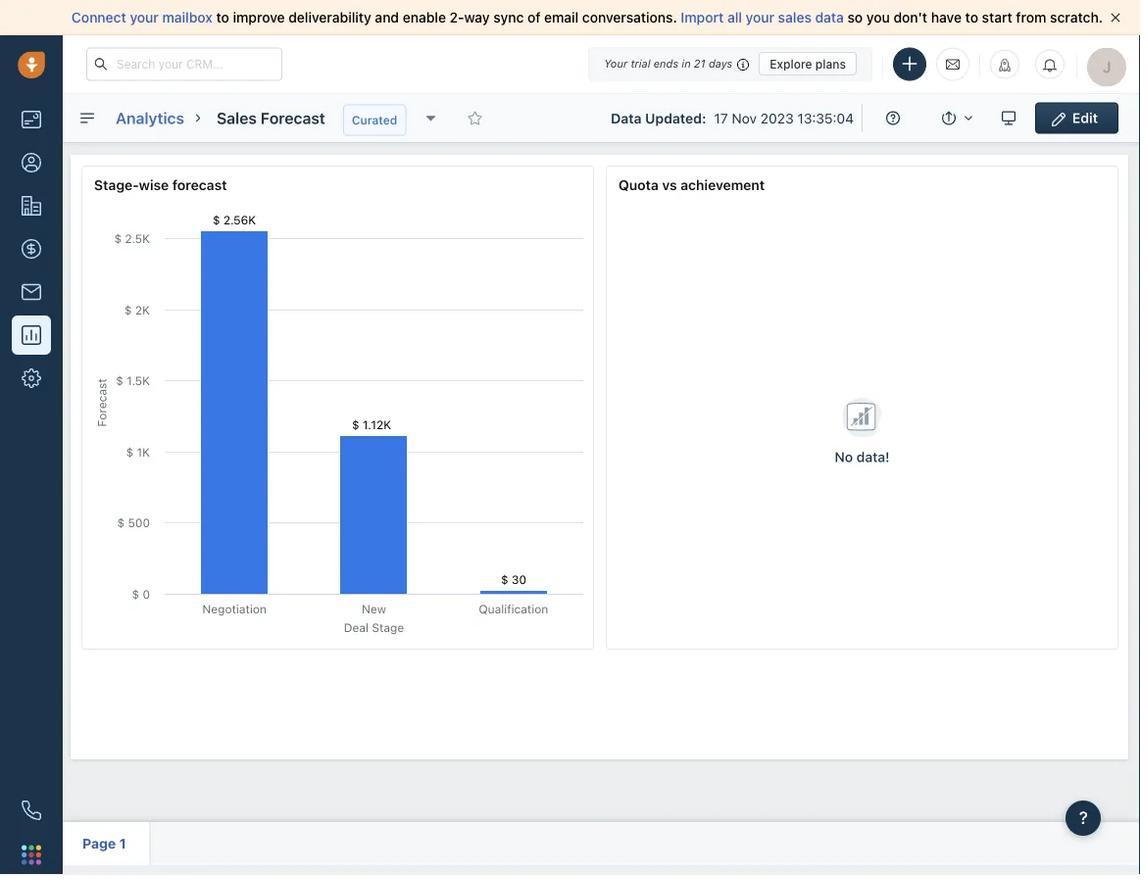 Task type: describe. For each thing, give the bounding box(es) containing it.
of
[[527, 9, 541, 25]]

start
[[982, 9, 1013, 25]]

data
[[815, 9, 844, 25]]

scratch.
[[1050, 9, 1103, 25]]

and
[[375, 9, 399, 25]]

freshworks switcher image
[[22, 845, 41, 865]]

2 to from the left
[[965, 9, 979, 25]]

connect your mailbox link
[[72, 9, 216, 25]]

explore plans link
[[759, 52, 857, 75]]

explore plans
[[770, 57, 846, 71]]

close image
[[1111, 13, 1121, 23]]

trial
[[631, 57, 651, 70]]

connect
[[72, 9, 126, 25]]

conversations.
[[582, 9, 677, 25]]

deliverability
[[289, 9, 371, 25]]

enable
[[403, 9, 446, 25]]

in
[[682, 57, 691, 70]]

don't
[[894, 9, 928, 25]]

2-
[[450, 9, 464, 25]]

so
[[848, 9, 863, 25]]

21
[[694, 57, 706, 70]]

1 your from the left
[[130, 9, 159, 25]]

way
[[464, 9, 490, 25]]

your
[[604, 57, 628, 70]]

improve
[[233, 9, 285, 25]]



Task type: vqa. For each thing, say whether or not it's contained in the screenshot.
from
yes



Task type: locate. For each thing, give the bounding box(es) containing it.
sync
[[493, 9, 524, 25]]

email image
[[946, 56, 960, 72]]

0 horizontal spatial your
[[130, 9, 159, 25]]

all
[[727, 9, 742, 25]]

import all your sales data link
[[681, 9, 848, 25]]

Search your CRM... text field
[[86, 48, 282, 81]]

phone element
[[12, 791, 51, 830]]

email
[[544, 9, 579, 25]]

1 to from the left
[[216, 9, 229, 25]]

sales
[[778, 9, 812, 25]]

from
[[1016, 9, 1047, 25]]

to left start
[[965, 9, 979, 25]]

your left mailbox
[[130, 9, 159, 25]]

0 horizontal spatial to
[[216, 9, 229, 25]]

1 horizontal spatial to
[[965, 9, 979, 25]]

your trial ends in 21 days
[[604, 57, 733, 70]]

import
[[681, 9, 724, 25]]

explore
[[770, 57, 812, 71]]

ends
[[654, 57, 679, 70]]

you
[[867, 9, 890, 25]]

have
[[931, 9, 962, 25]]

mailbox
[[162, 9, 213, 25]]

to
[[216, 9, 229, 25], [965, 9, 979, 25]]

connect your mailbox to improve deliverability and enable 2-way sync of email conversations. import all your sales data so you don't have to start from scratch.
[[72, 9, 1103, 25]]

days
[[709, 57, 733, 70]]

your
[[130, 9, 159, 25], [746, 9, 775, 25]]

your right all
[[746, 9, 775, 25]]

phone image
[[22, 801, 41, 821]]

plans
[[816, 57, 846, 71]]

2 your from the left
[[746, 9, 775, 25]]

to right mailbox
[[216, 9, 229, 25]]

1 horizontal spatial your
[[746, 9, 775, 25]]



